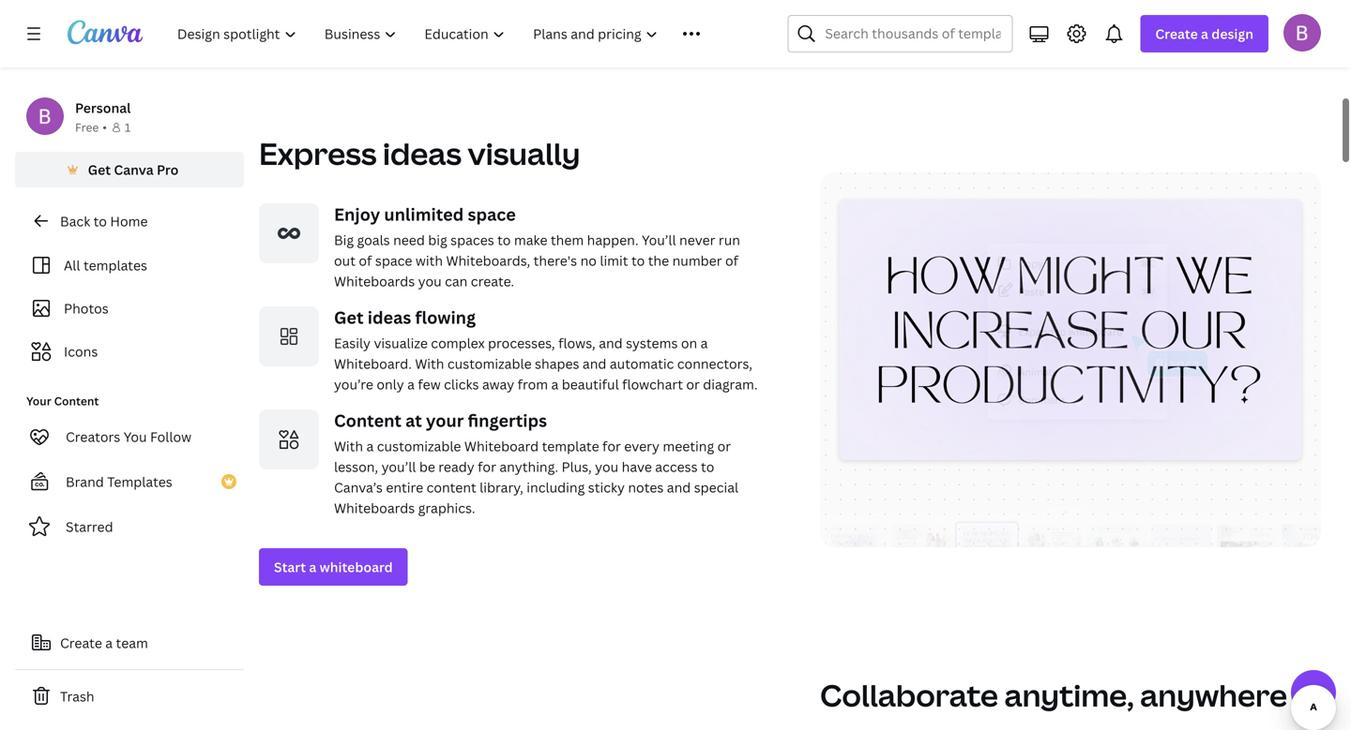 Task type: describe. For each thing, give the bounding box(es) containing it.
meeting
[[663, 437, 714, 455]]

special
[[694, 479, 739, 497]]

you
[[124, 428, 147, 446]]

content at your fingertips image
[[259, 410, 319, 470]]

plus,
[[562, 458, 592, 476]]

entire
[[386, 479, 423, 497]]

diagram.
[[703, 376, 758, 393]]

them
[[551, 231, 584, 249]]

worldwide
[[831, 30, 880, 42]]

make
[[514, 231, 547, 249]]

access
[[655, 458, 698, 476]]

flowchart
[[622, 376, 683, 393]]

+75m customers trust canva worldwide
[[700, 30, 880, 42]]

content
[[427, 479, 476, 497]]

big
[[334, 231, 354, 249]]

to up whiteboards,
[[497, 231, 511, 249]]

express ideas visually
[[259, 133, 580, 174]]

or inside get ideas flowing easily visualize complex processes, flows, and systems on a whiteboard. with customizable shapes and automatic connectors, you're only a few clicks away from a beautiful flowchart or diagram.
[[686, 376, 700, 393]]

a down the shapes
[[551, 376, 559, 393]]

collaborate
[[820, 675, 998, 716]]

anywhere
[[1140, 675, 1287, 716]]

few
[[418, 376, 441, 393]]

goals
[[357, 231, 390, 249]]

a inside button
[[105, 635, 113, 653]]

team
[[116, 635, 148, 653]]

start
[[274, 559, 306, 576]]

0 vertical spatial and
[[599, 334, 623, 352]]

trusted by element
[[236, 0, 1344, 10]]

get ideas flowing image
[[259, 307, 319, 367]]

fingertips
[[468, 409, 547, 432]]

whiteboard.
[[334, 355, 412, 373]]

to inside 'link'
[[93, 213, 107, 230]]

beautiful
[[562, 376, 619, 393]]

with inside 'content at your fingertips with a customizable whiteboard template for every meeting or lesson, you'll be ready for anything. plus, you have access to canva's entire content library, including sticky notes and special whiteboards graphics.'
[[334, 437, 363, 455]]

0 vertical spatial for
[[602, 437, 621, 455]]

all templates link
[[26, 248, 233, 283]]

out
[[334, 252, 356, 270]]

create a design button
[[1140, 15, 1269, 53]]

lesson,
[[334, 458, 378, 476]]

complex
[[431, 334, 485, 352]]

whiteboards,
[[446, 252, 530, 270]]

brand templates
[[66, 473, 172, 491]]

whiteboard
[[464, 437, 539, 455]]

there's
[[534, 252, 577, 270]]

need
[[393, 231, 425, 249]]

limit
[[600, 252, 628, 270]]

you inside 'content at your fingertips with a customizable whiteboard template for every meeting or lesson, you'll be ready for anything. plus, you have access to canva's entire content library, including sticky notes and special whiteboards graphics.'
[[595, 458, 619, 476]]

be
[[419, 458, 435, 476]]

all templates
[[64, 257, 147, 274]]

ideas for express
[[383, 133, 462, 174]]

anything.
[[499, 458, 558, 476]]

start a whiteboard link
[[259, 549, 408, 586]]

get for ideas
[[334, 306, 364, 329]]

create for create a team
[[60, 635, 102, 653]]

your content
[[26, 394, 99, 409]]

never
[[679, 231, 715, 249]]

creators you follow link
[[15, 418, 244, 456]]

pro
[[157, 161, 179, 179]]

templates
[[83, 257, 147, 274]]

get canva pro button
[[15, 152, 244, 188]]

starred link
[[15, 509, 244, 546]]

a inside dropdown button
[[1201, 25, 1208, 43]]

your
[[26, 394, 51, 409]]

0 vertical spatial canva
[[801, 30, 829, 42]]

number
[[672, 252, 722, 270]]

template
[[542, 437, 599, 455]]

can
[[445, 272, 468, 290]]

you're
[[334, 376, 373, 393]]

flowing
[[415, 306, 476, 329]]

personal
[[75, 99, 131, 117]]

start a whiteboard
[[274, 559, 393, 576]]

have
[[622, 458, 652, 476]]

visualize
[[374, 334, 428, 352]]

whiteboards inside enjoy unlimited space big goals need big spaces to make them happen. you'll never run out of space with whiteboards, there's no limit to the number of whiteboards you can create.
[[334, 272, 415, 290]]

on
[[681, 334, 697, 352]]

ideas for get
[[368, 306, 411, 329]]

and inside 'content at your fingertips with a customizable whiteboard template for every meeting or lesson, you'll be ready for anything. plus, you have access to canva's entire content library, including sticky notes and special whiteboards graphics.'
[[667, 479, 691, 497]]

trust
[[776, 30, 799, 42]]

ready
[[438, 458, 474, 476]]

run
[[719, 231, 740, 249]]

the
[[648, 252, 669, 270]]

photos link
[[26, 291, 233, 327]]

unlimited
[[384, 203, 464, 226]]



Task type: locate. For each thing, give the bounding box(es) containing it.
spaces
[[451, 231, 494, 249]]

1 horizontal spatial space
[[468, 203, 516, 226]]

create for create a design
[[1155, 25, 1198, 43]]

whiteboards down out
[[334, 272, 415, 290]]

photos
[[64, 300, 109, 318]]

a up lesson,
[[366, 437, 374, 455]]

0 horizontal spatial with
[[334, 437, 363, 455]]

1 vertical spatial whiteboards
[[334, 499, 415, 517]]

starred
[[66, 518, 113, 536]]

of right out
[[359, 252, 372, 270]]

create left team
[[60, 635, 102, 653]]

2 whiteboards from the top
[[334, 499, 415, 517]]

1 horizontal spatial or
[[717, 437, 731, 455]]

enjoy unlimited space big goals need big spaces to make them happen. you'll never run out of space with whiteboards, there's no limit to the number of whiteboards you can create.
[[334, 203, 740, 290]]

1 vertical spatial or
[[717, 437, 731, 455]]

0 horizontal spatial or
[[686, 376, 700, 393]]

visually
[[468, 133, 580, 174]]

creators
[[66, 428, 120, 446]]

get up easily
[[334, 306, 364, 329]]

1 vertical spatial canva
[[114, 161, 154, 179]]

back to home
[[60, 213, 148, 230]]

0 vertical spatial with
[[415, 355, 444, 373]]

free
[[75, 120, 99, 135]]

from
[[518, 376, 548, 393]]

a inside 'link'
[[309, 559, 317, 576]]

home
[[110, 213, 148, 230]]

canva inside 'button'
[[114, 161, 154, 179]]

collaborate anytime, anywhere
[[820, 675, 1287, 716]]

1 whiteboards from the top
[[334, 272, 415, 290]]

you up sticky
[[595, 458, 619, 476]]

space down the need
[[375, 252, 412, 270]]

1 vertical spatial with
[[334, 437, 363, 455]]

1 horizontal spatial get
[[334, 306, 364, 329]]

icons
[[64, 343, 98, 361]]

1 vertical spatial for
[[478, 458, 496, 476]]

anytime,
[[1004, 675, 1134, 716]]

trash link
[[15, 678, 244, 716]]

automatic
[[610, 355, 674, 373]]

flows,
[[558, 334, 596, 352]]

1 of from the left
[[359, 252, 372, 270]]

express
[[259, 133, 377, 174]]

0 vertical spatial whiteboards
[[334, 272, 415, 290]]

create a team
[[60, 635, 148, 653]]

1 horizontal spatial create
[[1155, 25, 1198, 43]]

a inside 'content at your fingertips with a customizable whiteboard template for every meeting or lesson, you'll be ready for anything. plus, you have access to canva's entire content library, including sticky notes and special whiteboards graphics.'
[[366, 437, 374, 455]]

1 vertical spatial you
[[595, 458, 619, 476]]

+75m
[[700, 30, 724, 42]]

0 horizontal spatial for
[[478, 458, 496, 476]]

trash
[[60, 688, 94, 706]]

get ideas flowing easily visualize complex processes, flows, and systems on a whiteboard. with customizable shapes and automatic connectors, you're only a few clicks away from a beautiful flowchart or diagram.
[[334, 306, 758, 393]]

space up 'spaces'
[[468, 203, 516, 226]]

customizable up away
[[447, 355, 532, 373]]

no
[[580, 252, 597, 270]]

follow
[[150, 428, 191, 446]]

or right meeting
[[717, 437, 731, 455]]

get inside get ideas flowing easily visualize complex processes, flows, and systems on a whiteboard. with customizable shapes and automatic connectors, you're only a few clicks away from a beautiful flowchart or diagram.
[[334, 306, 364, 329]]

ideas inside get ideas flowing easily visualize complex processes, flows, and systems on a whiteboard. with customizable shapes and automatic connectors, you're only a few clicks away from a beautiful flowchart or diagram.
[[368, 306, 411, 329]]

ideas up visualize
[[368, 306, 411, 329]]

create left design
[[1155, 25, 1198, 43]]

get down •
[[88, 161, 111, 179]]

for
[[602, 437, 621, 455], [478, 458, 496, 476]]

customizable inside 'content at your fingertips with a customizable whiteboard template for every meeting or lesson, you'll be ready for anything. plus, you have access to canva's entire content library, including sticky notes and special whiteboards graphics.'
[[377, 437, 461, 455]]

notes
[[628, 479, 664, 497]]

1 horizontal spatial with
[[415, 355, 444, 373]]

0 horizontal spatial get
[[88, 161, 111, 179]]

create a design
[[1155, 25, 1254, 43]]

creators you follow
[[66, 428, 191, 446]]

big
[[428, 231, 447, 249]]

back
[[60, 213, 90, 230]]

1 horizontal spatial canva
[[801, 30, 829, 42]]

create
[[1155, 25, 1198, 43], [60, 635, 102, 653]]

2 of from the left
[[725, 252, 738, 270]]

top level navigation element
[[165, 15, 743, 53], [165, 15, 743, 53]]

and down access
[[667, 479, 691, 497]]

and right flows, on the top left
[[599, 334, 623, 352]]

for up library,
[[478, 458, 496, 476]]

with inside get ideas flowing easily visualize complex processes, flows, and systems on a whiteboard. with customizable shapes and automatic connectors, you're only a few clicks away from a beautiful flowchart or diagram.
[[415, 355, 444, 373]]

1 horizontal spatial for
[[602, 437, 621, 455]]

0 vertical spatial create
[[1155, 25, 1198, 43]]

happen.
[[587, 231, 639, 249]]

or down connectors,
[[686, 376, 700, 393]]

including
[[527, 479, 585, 497]]

to right back
[[93, 213, 107, 230]]

of down run
[[725, 252, 738, 270]]

get inside 'button'
[[88, 161, 111, 179]]

content
[[54, 394, 99, 409], [334, 409, 402, 432]]

create.
[[471, 272, 514, 290]]

whiteboard
[[320, 559, 393, 576]]

templates
[[107, 473, 172, 491]]

bob builder image
[[1284, 14, 1321, 51]]

a right start
[[309, 559, 317, 576]]

away
[[482, 376, 514, 393]]

0 horizontal spatial canva
[[114, 161, 154, 179]]

sticky
[[588, 479, 625, 497]]

back to home link
[[15, 203, 244, 240]]

for left every
[[602, 437, 621, 455]]

enjoy unlimited space image
[[259, 203, 319, 263]]

0 horizontal spatial content
[[54, 394, 99, 409]]

customizable up be
[[377, 437, 461, 455]]

create a team button
[[15, 625, 244, 662]]

a left few
[[407, 376, 415, 393]]

a left team
[[105, 635, 113, 653]]

0 vertical spatial you
[[418, 272, 442, 290]]

graphics.
[[418, 499, 475, 517]]

at
[[405, 409, 422, 432]]

you inside enjoy unlimited space big goals need big spaces to make them happen. you'll never run out of space with whiteboards, there's no limit to the number of whiteboards you can create.
[[418, 272, 442, 290]]

space
[[468, 203, 516, 226], [375, 252, 412, 270]]

get for canva
[[88, 161, 111, 179]]

to inside 'content at your fingertips with a customizable whiteboard template for every meeting or lesson, you'll be ready for anything. plus, you have access to canva's entire content library, including sticky notes and special whiteboards graphics.'
[[701, 458, 714, 476]]

of
[[359, 252, 372, 270], [725, 252, 738, 270]]

1
[[125, 120, 131, 135]]

your
[[426, 409, 464, 432]]

•
[[103, 120, 107, 135]]

processes,
[[488, 334, 555, 352]]

1 horizontal spatial you
[[595, 458, 619, 476]]

or inside 'content at your fingertips with a customizable whiteboard template for every meeting or lesson, you'll be ready for anything. plus, you have access to canva's entire content library, including sticky notes and special whiteboards graphics.'
[[717, 437, 731, 455]]

design
[[1212, 25, 1254, 43]]

canva right trust
[[801, 30, 829, 42]]

content at your fingertips with a customizable whiteboard template for every meeting or lesson, you'll be ready for anything. plus, you have access to canva's entire content library, including sticky notes and special whiteboards graphics.
[[334, 409, 739, 517]]

1 vertical spatial space
[[375, 252, 412, 270]]

0 vertical spatial customizable
[[447, 355, 532, 373]]

0 horizontal spatial you
[[418, 272, 442, 290]]

0 vertical spatial get
[[88, 161, 111, 179]]

2 vertical spatial and
[[667, 479, 691, 497]]

library,
[[480, 479, 523, 497]]

0 vertical spatial ideas
[[383, 133, 462, 174]]

Search search field
[[825, 16, 1001, 52]]

icons link
[[26, 334, 233, 370]]

1 vertical spatial ideas
[[368, 306, 411, 329]]

customizable
[[447, 355, 532, 373], [377, 437, 461, 455]]

content inside 'content at your fingertips with a customizable whiteboard template for every meeting or lesson, you'll be ready for anything. plus, you have access to canva's entire content library, including sticky notes and special whiteboards graphics.'
[[334, 409, 402, 432]]

easily
[[334, 334, 371, 352]]

1 vertical spatial and
[[583, 355, 607, 373]]

whiteboards down the canva's
[[334, 499, 415, 517]]

you
[[418, 272, 442, 290], [595, 458, 619, 476]]

shapes
[[535, 355, 579, 373]]

only
[[377, 376, 404, 393]]

create inside dropdown button
[[1155, 25, 1198, 43]]

ideas
[[383, 133, 462, 174], [368, 306, 411, 329]]

you'll
[[642, 231, 676, 249]]

get canva pro
[[88, 161, 179, 179]]

a right on
[[701, 334, 708, 352]]

content right your
[[54, 394, 99, 409]]

free •
[[75, 120, 107, 135]]

with up few
[[415, 355, 444, 373]]

a left design
[[1201, 25, 1208, 43]]

with
[[415, 355, 444, 373], [334, 437, 363, 455]]

enjoy
[[334, 203, 380, 226]]

canva left pro
[[114, 161, 154, 179]]

1 vertical spatial create
[[60, 635, 102, 653]]

connectors,
[[677, 355, 753, 373]]

1 vertical spatial customizable
[[377, 437, 461, 455]]

None search field
[[788, 15, 1013, 53]]

0 vertical spatial space
[[468, 203, 516, 226]]

content down you're
[[334, 409, 402, 432]]

0 vertical spatial or
[[686, 376, 700, 393]]

0 horizontal spatial space
[[375, 252, 412, 270]]

all
[[64, 257, 80, 274]]

1 vertical spatial get
[[334, 306, 364, 329]]

create inside button
[[60, 635, 102, 653]]

ideas up unlimited on the top of the page
[[383, 133, 462, 174]]

1 horizontal spatial of
[[725, 252, 738, 270]]

to left the
[[631, 252, 645, 270]]

0 horizontal spatial of
[[359, 252, 372, 270]]

to
[[93, 213, 107, 230], [497, 231, 511, 249], [631, 252, 645, 270], [701, 458, 714, 476]]

and up beautiful
[[583, 355, 607, 373]]

0 horizontal spatial create
[[60, 635, 102, 653]]

or
[[686, 376, 700, 393], [717, 437, 731, 455]]

you down "with"
[[418, 272, 442, 290]]

to up special
[[701, 458, 714, 476]]

customizable inside get ideas flowing easily visualize complex processes, flows, and systems on a whiteboard. with customizable shapes and automatic connectors, you're only a few clicks away from a beautiful flowchart or diagram.
[[447, 355, 532, 373]]

whiteboards inside 'content at your fingertips with a customizable whiteboard template for every meeting or lesson, you'll be ready for anything. plus, you have access to canva's entire content library, including sticky notes and special whiteboards graphics.'
[[334, 499, 415, 517]]

with up lesson,
[[334, 437, 363, 455]]

1 horizontal spatial content
[[334, 409, 402, 432]]



Task type: vqa. For each thing, say whether or not it's contained in the screenshot.
menu bar containing Overview
no



